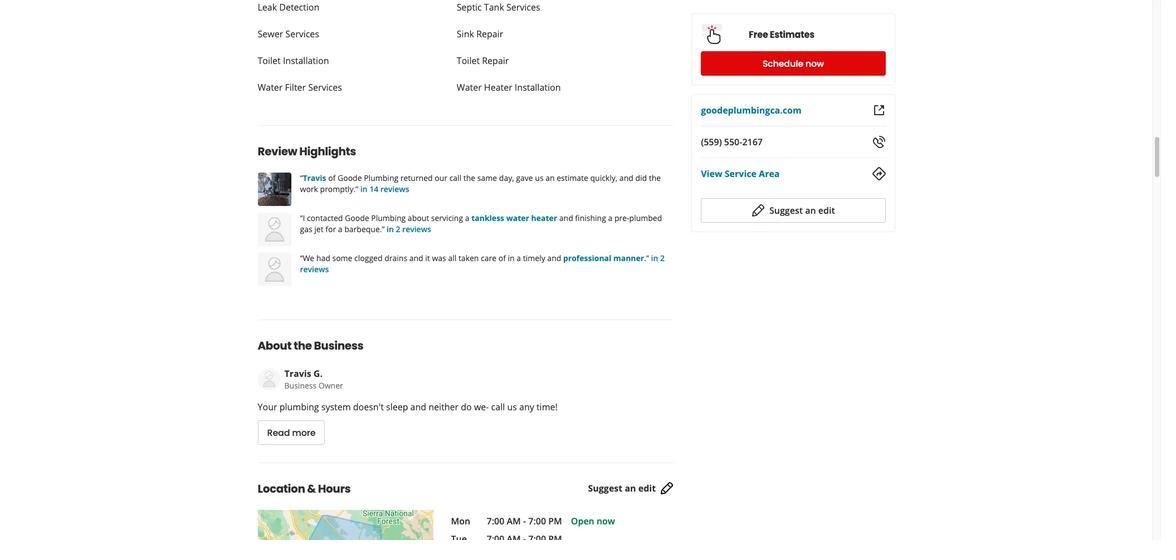 Task type: describe. For each thing, give the bounding box(es) containing it.
reviews inside in 2 reviews
[[300, 264, 329, 275]]

in right the care
[[508, 253, 515, 264]]

reviews for " in 2 reviews
[[403, 224, 432, 235]]

(559)
[[701, 136, 722, 148]]

24 directions v2 image
[[873, 167, 886, 181]]

professional manner button
[[564, 253, 645, 264]]

review highlights element
[[240, 125, 683, 302]]

1 vertical spatial goode
[[345, 213, 369, 224]]

reviews for " in 14 reviews
[[381, 184, 410, 195]]

plumbed
[[630, 213, 663, 224]]

clogged
[[355, 253, 383, 264]]

and inside of goode plumbing returned our call the same day, gave us an estimate quickly, and did the work promptly.
[[620, 173, 634, 183]]

septic
[[457, 1, 482, 13]]

day,
[[499, 173, 514, 183]]

more
[[292, 427, 316, 440]]

pre-
[[615, 213, 630, 224]]

" for travis
[[300, 173, 303, 183]]

heater
[[532, 213, 558, 224]]

gave
[[516, 173, 533, 183]]

plumbing inside of goode plumbing returned our call the same day, gave us an estimate quickly, and did the work promptly.
[[364, 173, 399, 183]]

schedule
[[763, 57, 804, 70]]

estimate
[[557, 173, 589, 183]]

jet
[[315, 224, 324, 235]]

sink
[[457, 28, 474, 40]]

services for filter
[[308, 81, 342, 94]]

sewer services
[[258, 28, 319, 40]]

suggest an edit inside button
[[770, 205, 836, 217]]

in right the 'barbeque.'
[[387, 224, 394, 235]]

suggest inside location & hours element
[[589, 483, 623, 495]]

plumbing
[[280, 401, 319, 414]]

services for tank
[[507, 1, 541, 13]]

" in 2 reviews
[[382, 224, 432, 235]]

schedule now
[[763, 57, 825, 70]]

in left 14 in the left top of the page
[[361, 184, 368, 195]]

in 2 reviews button for and
[[300, 253, 665, 275]]

mon
[[451, 516, 471, 528]]

" i contacted goode plumbing about servicing a tankless water heater
[[300, 213, 558, 224]]

about
[[408, 213, 429, 224]]

photo of travis g. image
[[258, 369, 280, 391]]

doesn't
[[353, 401, 384, 414]]

manner
[[614, 253, 645, 264]]

some
[[333, 253, 353, 264]]

all
[[449, 253, 457, 264]]

had
[[317, 253, 331, 264]]

an inside location & hours element
[[625, 483, 637, 495]]

1 horizontal spatial the
[[464, 173, 476, 183]]

suggest an edit link
[[589, 482, 674, 496]]

550-
[[725, 136, 743, 148]]

&
[[307, 482, 316, 497]]

pm
[[549, 516, 562, 528]]

us for any
[[508, 401, 517, 414]]

water heater installation
[[457, 81, 561, 94]]

gas
[[300, 224, 313, 235]]

work
[[300, 184, 318, 195]]

professional
[[564, 253, 612, 264]]

it
[[426, 253, 430, 264]]

about the business
[[258, 338, 364, 354]]

area
[[759, 168, 780, 180]]

0 horizontal spatial the
[[294, 338, 312, 354]]

about
[[258, 338, 292, 354]]

us for an
[[535, 173, 544, 183]]

1 vertical spatial services
[[286, 28, 319, 40]]

travis inside travis g. business owner
[[285, 368, 311, 380]]

" for we
[[300, 253, 303, 264]]

neither
[[429, 401, 459, 414]]

call inside 'about the business' element
[[492, 401, 505, 414]]

region inside review highlights element
[[249, 173, 683, 287]]

a right servicing at the left of the page
[[465, 213, 470, 224]]

do
[[461, 401, 472, 414]]

location & hours
[[258, 482, 351, 497]]

14
[[370, 184, 379, 195]]

2 7:00 from the left
[[529, 516, 546, 528]]

24 pencil v2 image inside suggest an edit button
[[752, 204, 766, 217]]

about the business element
[[240, 320, 679, 445]]

business for travis g. business owner
[[285, 381, 317, 391]]

a left pre-
[[609, 213, 613, 224]]

in 2 reviews button for servicing
[[385, 224, 432, 235]]

estimates
[[770, 28, 815, 41]]

a left timely
[[517, 253, 521, 264]]

returned
[[401, 173, 433, 183]]

location
[[258, 482, 305, 497]]

i
[[303, 213, 305, 224]]

goodeplumbingca.com link
[[701, 104, 802, 117]]

finishing
[[576, 213, 607, 224]]

free
[[749, 28, 769, 41]]

1 vertical spatial plumbing
[[371, 213, 406, 224]]

sink repair
[[457, 28, 504, 40]]

hours
[[318, 482, 351, 497]]

24 external link v2 image
[[873, 104, 886, 117]]

am
[[507, 516, 521, 528]]

leak
[[258, 1, 277, 13]]

drains
[[385, 253, 408, 264]]

toilet for toilet installation
[[258, 55, 281, 67]]

open now
[[571, 516, 616, 528]]

septic tank services
[[457, 1, 541, 13]]

1 horizontal spatial of
[[499, 253, 506, 264]]

service
[[725, 168, 757, 180]]

s b. image
[[258, 253, 291, 287]]

edit inside location & hours element
[[639, 483, 656, 495]]

map image
[[258, 511, 434, 541]]

1 vertical spatial installation
[[515, 81, 561, 94]]

toilet installation
[[258, 55, 329, 67]]

and left it
[[410, 253, 424, 264]]

2167
[[743, 136, 763, 148]]

business for about the business
[[314, 338, 364, 354]]

suggest an edit button
[[701, 198, 886, 223]]

g.
[[314, 368, 323, 380]]

now for open now
[[597, 516, 616, 528]]

for
[[326, 224, 336, 235]]

and inside 'about the business' element
[[411, 401, 427, 414]]

same
[[478, 173, 497, 183]]

read
[[267, 427, 290, 440]]

travis g. business owner
[[285, 368, 343, 391]]

7:00 am - 7:00 pm
[[487, 516, 562, 528]]

review highlights
[[258, 144, 356, 159]]

an inside of goode plumbing returned our call the same day, gave us an estimate quickly, and did the work promptly.
[[546, 173, 555, 183]]

toilet for toilet repair
[[457, 55, 480, 67]]

of goode plumbing returned our call the same day, gave us an estimate quickly, and did the work promptly.
[[300, 173, 661, 195]]



Task type: locate. For each thing, give the bounding box(es) containing it.
1 horizontal spatial suggest
[[770, 205, 803, 217]]

view service area
[[701, 168, 780, 180]]

7:00 left am
[[487, 516, 505, 528]]

travis up work
[[303, 173, 326, 183]]

heater
[[484, 81, 513, 94]]

0 horizontal spatial of
[[328, 173, 336, 183]]

0 horizontal spatial toilet
[[258, 55, 281, 67]]

0 horizontal spatial now
[[597, 516, 616, 528]]

repair
[[477, 28, 504, 40], [482, 55, 509, 67]]

2 vertical spatial "
[[300, 253, 303, 264]]

0 vertical spatial suggest
[[770, 205, 803, 217]]

reviews down about
[[403, 224, 432, 235]]

toilet down sewer
[[258, 55, 281, 67]]

the left same
[[464, 173, 476, 183]]

plumbing up " in 14 reviews
[[364, 173, 399, 183]]

an
[[546, 173, 555, 183], [806, 205, 817, 217], [625, 483, 637, 495]]

1 vertical spatial business
[[285, 381, 317, 391]]

1 horizontal spatial installation
[[515, 81, 561, 94]]

" up gas
[[300, 213, 303, 224]]

" left 14 in the left top of the page
[[356, 184, 359, 195]]

suggest an edit inside location & hours element
[[589, 483, 656, 495]]

" right manner
[[647, 253, 649, 264]]

0 horizontal spatial suggest
[[589, 483, 623, 495]]

your plumbing system doesn't sleep and neither do we- call us any time!
[[258, 401, 558, 414]]

1 horizontal spatial 2
[[661, 253, 665, 264]]

of right the care
[[499, 253, 506, 264]]

care
[[481, 253, 497, 264]]

highlights
[[300, 144, 356, 159]]

suggest an edit
[[770, 205, 836, 217], [589, 483, 656, 495]]

" up drains
[[382, 224, 385, 235]]

0 vertical spatial of
[[328, 173, 336, 183]]

1 vertical spatial suggest an edit
[[589, 483, 656, 495]]

1 vertical spatial us
[[508, 401, 517, 414]]

0 vertical spatial suggest an edit
[[770, 205, 836, 217]]

tankless water heater button
[[472, 213, 558, 224]]

installation
[[283, 55, 329, 67], [515, 81, 561, 94]]

travis button
[[303, 173, 326, 183]]

0 horizontal spatial 7:00
[[487, 516, 505, 528]]

water left heater
[[457, 81, 482, 94]]

of
[[328, 173, 336, 183], [499, 253, 506, 264]]

review
[[258, 144, 297, 159]]

1 vertical spatial "
[[382, 224, 385, 235]]

2 horizontal spatial "
[[647, 253, 649, 264]]

3 " from the top
[[300, 253, 303, 264]]

0 vertical spatial 2
[[396, 224, 401, 235]]

2 vertical spatial "
[[647, 253, 649, 264]]

1 horizontal spatial water
[[457, 81, 482, 94]]

larry p. image
[[258, 213, 291, 246]]

water for water heater installation
[[457, 81, 482, 94]]

tankless
[[472, 213, 505, 224]]

reviews right 14 in the left top of the page
[[381, 184, 410, 195]]

0 vertical spatial services
[[507, 1, 541, 13]]

timely
[[523, 253, 546, 264]]

(559) 550-2167
[[701, 136, 763, 148]]

0 vertical spatial installation
[[283, 55, 329, 67]]

business inside travis g. business owner
[[285, 381, 317, 391]]

goode
[[338, 173, 362, 183], [345, 213, 369, 224]]

repair up heater
[[482, 55, 509, 67]]

and right heater
[[560, 213, 574, 224]]

read more button
[[258, 421, 325, 445]]

24 pencil v2 image
[[752, 204, 766, 217], [661, 482, 674, 496]]

contacted
[[307, 213, 343, 224]]

2 vertical spatial an
[[625, 483, 637, 495]]

1 horizontal spatial 24 pencil v2 image
[[752, 204, 766, 217]]

in
[[361, 184, 368, 195], [387, 224, 394, 235], [508, 253, 515, 264], [652, 253, 659, 264]]

0 vertical spatial us
[[535, 173, 544, 183]]

location & hours element
[[240, 463, 692, 541]]

detection
[[279, 1, 320, 13]]

0 horizontal spatial "
[[356, 184, 359, 195]]

now right the open in the bottom of the page
[[597, 516, 616, 528]]

goode up the 'barbeque.'
[[345, 213, 369, 224]]

us left any in the left of the page
[[508, 401, 517, 414]]

0 horizontal spatial an
[[546, 173, 555, 183]]

1 vertical spatial call
[[492, 401, 505, 414]]

services right filter
[[308, 81, 342, 94]]

" for i
[[300, 213, 303, 224]]

and left did on the right top of the page
[[620, 173, 634, 183]]

1 vertical spatial edit
[[639, 483, 656, 495]]

0 vertical spatial repair
[[477, 28, 504, 40]]

1 horizontal spatial "
[[382, 224, 385, 235]]

us right gave on the left
[[535, 173, 544, 183]]

" for " in 2 reviews
[[382, 224, 385, 235]]

water
[[507, 213, 530, 224]]

filter
[[285, 81, 306, 94]]

us inside 'about the business' element
[[508, 401, 517, 414]]

did
[[636, 173, 647, 183]]

time!
[[537, 401, 558, 414]]

"
[[356, 184, 359, 195], [382, 224, 385, 235], [647, 253, 649, 264]]

and inside and finishing a pre-plumbed gas jet for a barbeque.
[[560, 213, 574, 224]]

0 vertical spatial business
[[314, 338, 364, 354]]

0 vertical spatial goode
[[338, 173, 362, 183]]

0 horizontal spatial call
[[450, 173, 462, 183]]

tank
[[484, 1, 504, 13]]

" in 14 reviews
[[356, 184, 410, 195]]

us inside of goode plumbing returned our call the same day, gave us an estimate quickly, and did the work promptly.
[[535, 173, 544, 183]]

and right sleep
[[411, 401, 427, 414]]

1 7:00 from the left
[[487, 516, 505, 528]]

" left had
[[300, 253, 303, 264]]

now inside "button"
[[806, 57, 825, 70]]

1 " from the top
[[300, 173, 303, 183]]

1 vertical spatial 24 pencil v2 image
[[661, 482, 674, 496]]

1 horizontal spatial us
[[535, 173, 544, 183]]

0 horizontal spatial 2
[[396, 224, 401, 235]]

1 vertical spatial of
[[499, 253, 506, 264]]

installation right heater
[[515, 81, 561, 94]]

now right schedule
[[806, 57, 825, 70]]

2 inside in 2 reviews
[[661, 253, 665, 264]]

travis left g.
[[285, 368, 311, 380]]

business
[[314, 338, 364, 354], [285, 381, 317, 391]]

0 vertical spatial travis
[[303, 173, 326, 183]]

suggest
[[770, 205, 803, 217], [589, 483, 623, 495]]

0 vertical spatial reviews
[[381, 184, 410, 195]]

of inside of goode plumbing returned our call the same day, gave us an estimate quickly, and did the work promptly.
[[328, 173, 336, 183]]

1 horizontal spatial toilet
[[457, 55, 480, 67]]

business down g.
[[285, 381, 317, 391]]

1 vertical spatial an
[[806, 205, 817, 217]]

2 water from the left
[[457, 81, 482, 94]]

a right for
[[338, 224, 343, 235]]

"
[[300, 173, 303, 183], [300, 213, 303, 224], [300, 253, 303, 264]]

servicing
[[431, 213, 463, 224]]

view
[[701, 168, 723, 180]]

region
[[249, 173, 683, 287]]

1 vertical spatial in 2 reviews button
[[300, 253, 665, 275]]

repair right sink
[[477, 28, 504, 40]]

" for " in 14 reviews
[[356, 184, 359, 195]]

us
[[535, 173, 544, 183], [508, 401, 517, 414]]

0 vertical spatial "
[[356, 184, 359, 195]]

taken
[[459, 253, 479, 264]]

edit inside button
[[819, 205, 836, 217]]

1 vertical spatial suggest
[[589, 483, 623, 495]]

2 vertical spatial services
[[308, 81, 342, 94]]

installation up 'water filter services'
[[283, 55, 329, 67]]

the
[[464, 173, 476, 183], [649, 173, 661, 183], [294, 338, 312, 354]]

call inside of goode plumbing returned our call the same day, gave us an estimate quickly, and did the work promptly.
[[450, 173, 462, 183]]

water left filter
[[258, 81, 283, 94]]

0 vertical spatial an
[[546, 173, 555, 183]]

plumbing
[[364, 173, 399, 183], [371, 213, 406, 224]]

of up promptly.
[[328, 173, 336, 183]]

2 right the "."
[[661, 253, 665, 264]]

0 horizontal spatial installation
[[283, 55, 329, 67]]

1 horizontal spatial call
[[492, 401, 505, 414]]

suggest inside button
[[770, 205, 803, 217]]

barbeque.
[[345, 224, 382, 235]]

1 vertical spatial 2
[[661, 253, 665, 264]]

region containing "
[[249, 173, 683, 287]]

0 vertical spatial in 2 reviews button
[[385, 224, 432, 235]]

0 horizontal spatial us
[[508, 401, 517, 414]]

your
[[258, 401, 277, 414]]

repair for sink repair
[[477, 28, 504, 40]]

open
[[571, 516, 595, 528]]

in 2 reviews
[[300, 253, 665, 275]]

call right our
[[450, 173, 462, 183]]

7:00 right -
[[529, 516, 546, 528]]

0 vertical spatial call
[[450, 173, 462, 183]]

.
[[645, 253, 647, 264]]

was
[[432, 253, 446, 264]]

1 vertical spatial "
[[300, 213, 303, 224]]

an inside button
[[806, 205, 817, 217]]

1 vertical spatial repair
[[482, 55, 509, 67]]

services right tank
[[507, 1, 541, 13]]

edit
[[819, 205, 836, 217], [639, 483, 656, 495]]

call right we-
[[492, 401, 505, 414]]

2 toilet from the left
[[457, 55, 480, 67]]

we-
[[474, 401, 489, 414]]

in right the "."
[[652, 253, 659, 264]]

1 horizontal spatial edit
[[819, 205, 836, 217]]

business up g.
[[314, 338, 364, 354]]

repair for toilet repair
[[482, 55, 509, 67]]

a
[[465, 213, 470, 224], [609, 213, 613, 224], [338, 224, 343, 235], [517, 253, 521, 264]]

services down detection
[[286, 28, 319, 40]]

and right timely
[[548, 253, 562, 264]]

system
[[322, 401, 351, 414]]

" up work
[[300, 173, 303, 183]]

sleep
[[386, 401, 408, 414]]

" travis
[[300, 173, 326, 183]]

we
[[303, 253, 315, 264]]

2 horizontal spatial an
[[806, 205, 817, 217]]

toilet down sink
[[457, 55, 480, 67]]

travis
[[303, 173, 326, 183], [285, 368, 311, 380]]

24 phone v2 image
[[873, 135, 886, 149]]

suggest an edit up the open now
[[589, 483, 656, 495]]

our
[[435, 173, 448, 183]]

0 vertical spatial edit
[[819, 205, 836, 217]]

goode-plumbing-clovis photo nydnbbj9wjxpfbfus2umig image
[[258, 173, 291, 206]]

1 horizontal spatial 7:00
[[529, 516, 546, 528]]

and finishing a pre-plumbed gas jet for a barbeque.
[[300, 213, 663, 235]]

promptly.
[[320, 184, 356, 195]]

0 vertical spatial plumbing
[[364, 173, 399, 183]]

0 horizontal spatial water
[[258, 81, 283, 94]]

suggest an edit down area
[[770, 205, 836, 217]]

suggest down area
[[770, 205, 803, 217]]

quickly,
[[591, 173, 618, 183]]

2 vertical spatial reviews
[[300, 264, 329, 275]]

2 " from the top
[[300, 213, 303, 224]]

water for water filter services
[[258, 81, 283, 94]]

goode up promptly.
[[338, 173, 362, 183]]

0 horizontal spatial edit
[[639, 483, 656, 495]]

reviews down we
[[300, 264, 329, 275]]

1 water from the left
[[258, 81, 283, 94]]

2 horizontal spatial the
[[649, 173, 661, 183]]

0 horizontal spatial 24 pencil v2 image
[[661, 482, 674, 496]]

1 vertical spatial reviews
[[403, 224, 432, 235]]

and
[[620, 173, 634, 183], [560, 213, 574, 224], [410, 253, 424, 264], [548, 253, 562, 264], [411, 401, 427, 414]]

2 up drains
[[396, 224, 401, 235]]

travis inside region
[[303, 173, 326, 183]]

suggest up the open now
[[589, 483, 623, 495]]

1 horizontal spatial suggest an edit
[[770, 205, 836, 217]]

goodeplumbingca.com
[[701, 104, 802, 117]]

1 horizontal spatial an
[[625, 483, 637, 495]]

free estimates
[[749, 28, 815, 41]]

plumbing up "" in 2 reviews"
[[371, 213, 406, 224]]

now inside location & hours element
[[597, 516, 616, 528]]

24 pencil v2 image inside location & hours element
[[661, 482, 674, 496]]

now for schedule now
[[806, 57, 825, 70]]

in 2 reviews button
[[385, 224, 432, 235], [300, 253, 665, 275]]

1 vertical spatial now
[[597, 516, 616, 528]]

call
[[450, 173, 462, 183], [492, 401, 505, 414]]

read more
[[267, 427, 316, 440]]

the right about
[[294, 338, 312, 354]]

the right did on the right top of the page
[[649, 173, 661, 183]]

in inside in 2 reviews
[[652, 253, 659, 264]]

1 toilet from the left
[[258, 55, 281, 67]]

0 vertical spatial 24 pencil v2 image
[[752, 204, 766, 217]]

1 horizontal spatial now
[[806, 57, 825, 70]]

water
[[258, 81, 283, 94], [457, 81, 482, 94]]

goode inside of goode plumbing returned our call the same day, gave us an estimate quickly, and did the work promptly.
[[338, 173, 362, 183]]

0 vertical spatial "
[[300, 173, 303, 183]]

1 vertical spatial travis
[[285, 368, 311, 380]]

-
[[524, 516, 526, 528]]

schedule now button
[[701, 51, 886, 76]]

toilet repair
[[457, 55, 509, 67]]

7:00
[[487, 516, 505, 528], [529, 516, 546, 528]]

view service area link
[[701, 168, 780, 180]]

0 vertical spatial now
[[806, 57, 825, 70]]

0 horizontal spatial suggest an edit
[[589, 483, 656, 495]]



Task type: vqa. For each thing, say whether or not it's contained in the screenshot.
Area on the right of page
yes



